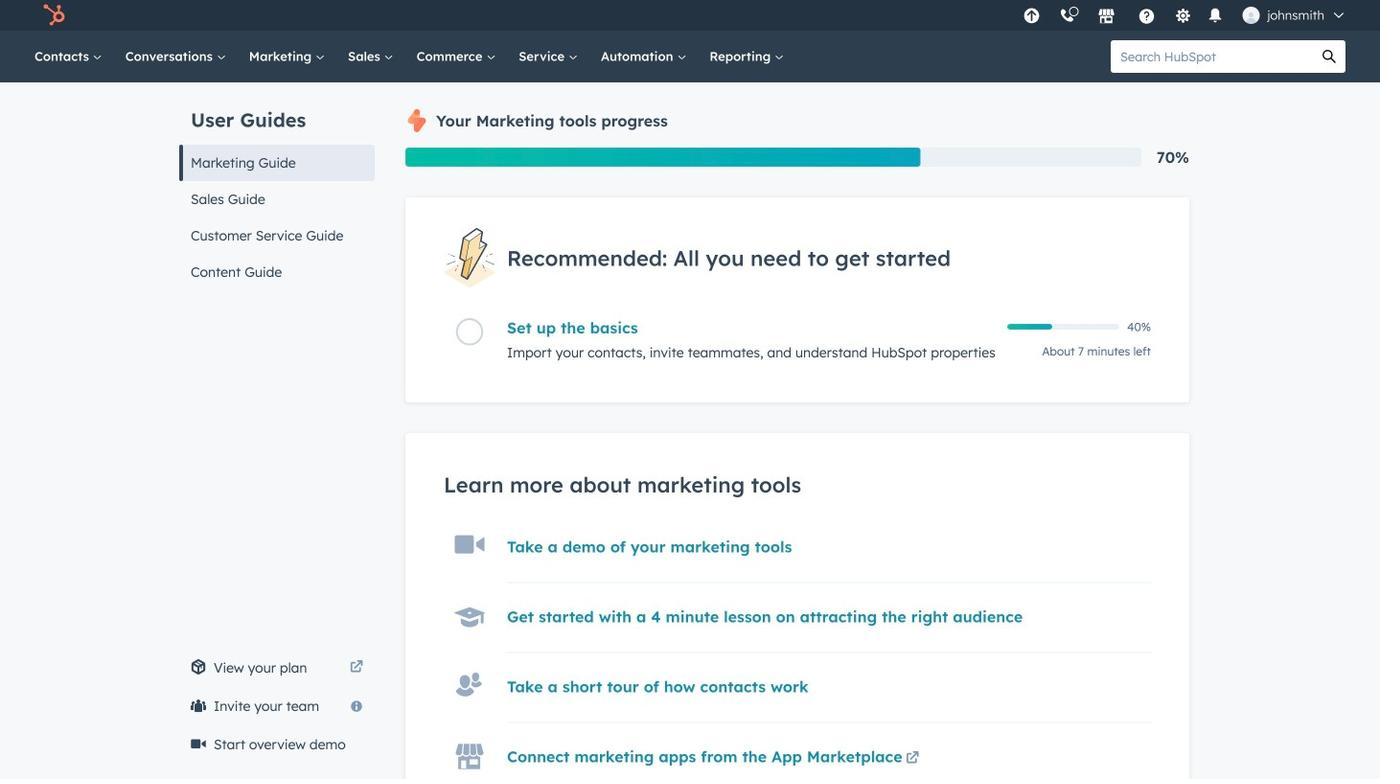 Task type: vqa. For each thing, say whether or not it's contained in the screenshot.
"John Smith" 'icon'
yes



Task type: describe. For each thing, give the bounding box(es) containing it.
Search HubSpot search field
[[1111, 40, 1314, 73]]

[object object] complete progress bar
[[1008, 324, 1053, 330]]



Task type: locate. For each thing, give the bounding box(es) containing it.
progress bar
[[406, 148, 921, 167]]

link opens in a new window image
[[350, 657, 363, 680]]

user guides element
[[179, 82, 375, 291]]

menu
[[1014, 0, 1358, 31]]

john smith image
[[1243, 7, 1260, 24]]

marketplaces image
[[1098, 9, 1115, 26]]

link opens in a new window image
[[350, 662, 363, 675], [906, 748, 920, 771], [906, 753, 920, 766]]



